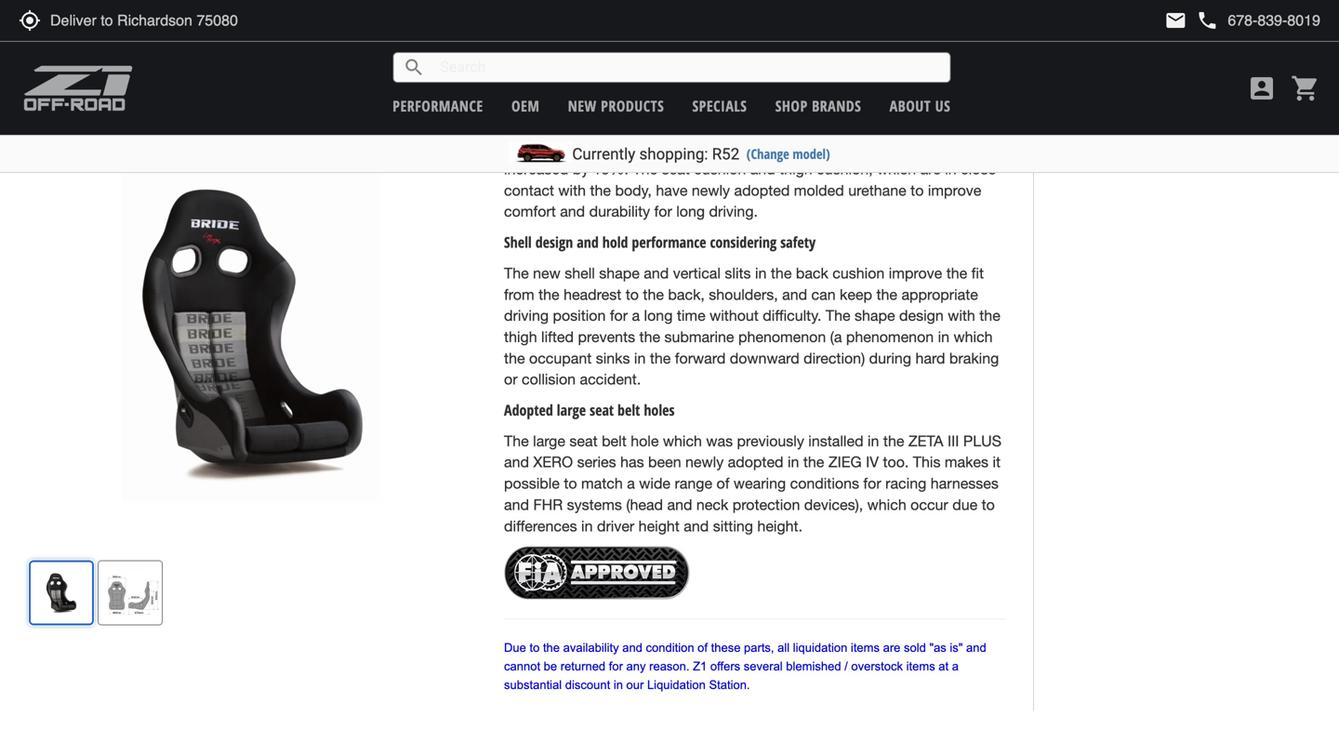 Task type: vqa. For each thing, say whether or not it's contained in the screenshot.
the braking in the top right of the page
yes



Task type: describe. For each thing, give the bounding box(es) containing it.
1 horizontal spatial new
[[568, 96, 597, 116]]

the up furthermore,
[[646, 0, 667, 10]]

has inside the large seat belt hole which was previously installed in the zeta iii plus and xero series has been newly adopted in the zieg iv too. this makes it possible to match a wide range of wearing conditions for racing harnesses and fhr systems (head and neck protection devices), which occur due to differences in driver height and sitting height.
[[621, 454, 644, 471]]

which left the was
[[663, 432, 702, 450]]

round
[[790, 14, 828, 31]]

of inside zieg iv has installed the lowmax system which is a patented technology of bride, furthermore, the backrest has a round shape, so the head position (eye point) can be lowered. this seat is ideal for more competitive scenes such as circuit driving.
[[504, 14, 517, 31]]

has down system on the top right of the page
[[750, 14, 774, 31]]

1 phenomenon from the left
[[739, 328, 826, 346]]

a inside due to the availability and condition of these parts, all liquidation items are sold "as is" and cannot be returned for any reason. z1 offers several blemished / overstock items at a substantial discount in our liquidation station.
[[952, 659, 959, 673]]

method
[[732, 86, 778, 106]]

ideal
[[823, 35, 855, 52]]

(change model) link
[[747, 145, 830, 163]]

a up shape,
[[850, 0, 858, 10]]

the up (a
[[826, 307, 851, 324]]

and down shell design and hold performance considering safety
[[644, 265, 669, 282]]

currently
[[572, 145, 636, 163]]

safety
[[781, 232, 816, 252]]

occur
[[911, 496, 949, 513]]

1 horizontal spatial been
[[686, 139, 720, 156]]

improve inside by adding more high-performance materials to the frp shells (glass fiber and aramid fiber) that have been used so far, the shell rigidity has been increased by 15%. the seat cushion and thigh cushion, which are in close contact with the body, have newly adopted molded urethane to improve comfort and durability for long driving.
[[928, 182, 982, 199]]

aramid
[[533, 139, 579, 156]]

the inside the large seat belt hole which was previously installed in the zeta iii plus and xero series has been newly adopted in the zieg iv too. this makes it possible to match a wide range of wearing conditions for racing harnesses and fhr systems (head and neck protection devices), which occur due to differences in driver height and sitting height.
[[504, 432, 529, 450]]

high-
[[614, 118, 648, 135]]

height.
[[758, 517, 803, 535]]

0 horizontal spatial is
[[809, 35, 819, 52]]

1 horizontal spatial is
[[835, 0, 846, 10]]

large for adopted
[[557, 400, 586, 420]]

driver
[[597, 517, 635, 535]]

shopping:
[[640, 145, 708, 163]]

seat inside zieg iv has installed the lowmax system which is a patented technology of bride, furthermore, the backrest has a round shape, so the head position (eye point) can be lowered. this seat is ideal for more competitive scenes such as circuit driving.
[[776, 35, 804, 52]]

and up possible at the bottom left of the page
[[504, 454, 529, 471]]

0 vertical spatial items
[[851, 641, 880, 655]]

the right far,
[[805, 139, 826, 156]]

fit
[[972, 265, 984, 282]]

are inside due to the availability and condition of these parts, all liquidation items are sold "as is" and cannot be returned for any reason. z1 offers several blemished / overstock items at a substantial discount in our liquidation station.
[[883, 641, 901, 655]]

the down lowmax
[[663, 14, 684, 31]]

prevents
[[578, 328, 635, 346]]

model)
[[793, 145, 830, 163]]

head
[[927, 14, 960, 31]]

performance for shell design and hold performance considering safety
[[632, 232, 707, 252]]

materials
[[737, 118, 797, 135]]

advanced material and manufacturing method
[[504, 86, 778, 106]]

so inside zieg iv has installed the lowmax system which is a patented technology of bride, furthermore, the backrest has a round shape, so the head position (eye point) can be lowered. this seat is ideal for more competitive scenes such as circuit driving.
[[881, 14, 897, 31]]

been inside the large seat belt hole which was previously installed in the zeta iii plus and xero series has been newly adopted in the zieg iv too. this makes it possible to match a wide range of wearing conditions for racing harnesses and fhr systems (head and neck protection devices), which occur due to differences in driver height and sitting height.
[[648, 454, 682, 471]]

range
[[675, 475, 713, 492]]

shells
[[876, 118, 914, 135]]

several
[[744, 659, 783, 673]]

point)
[[593, 35, 630, 52]]

about us
[[890, 96, 951, 116]]

performance link
[[393, 96, 483, 116]]

and up any
[[623, 641, 643, 655]]

comfort
[[504, 203, 556, 220]]

which inside the new shell shape and vertical slits in the back cushion improve the fit from the headrest to the back, shoulders, and can keep the appropriate driving position for a long time without difficulty. the shape design with the thigh lifted prevents the submarine phenomenon (a phenomenon in which the occupant sinks in the forward downward direction) during hard braking or collision accident.
[[954, 328, 993, 346]]

position inside the new shell shape and vertical slits in the back cushion improve the fit from the headrest to the back, shoulders, and can keep the appropriate driving position for a long time without difficulty. the shape design with the thigh lifted prevents the submarine phenomenon (a phenomenon in which the occupant sinks in the forward downward direction) during hard braking or collision accident.
[[553, 307, 606, 324]]

due
[[953, 496, 978, 513]]

accident.
[[580, 371, 641, 388]]

the down fit
[[980, 307, 1001, 324]]

lowmax
[[671, 0, 736, 10]]

iii
[[948, 432, 959, 450]]

plus
[[964, 432, 1002, 450]]

long inside by adding more high-performance materials to the frp shells (glass fiber and aramid fiber) that have been used so far, the shell rigidity has been increased by 15%. the seat cushion and thigh cushion, which are in close contact with the body, have newly adopted molded urethane to improve comfort and durability for long driving.
[[677, 203, 705, 220]]

which inside by adding more high-performance materials to the frp shells (glass fiber and aramid fiber) that have been used so far, the shell rigidity has been increased by 15%. the seat cushion and thigh cushion, which are in close contact with the body, have newly adopted molded urethane to improve comfort and durability for long driving.
[[877, 160, 916, 178]]

seat inside the large seat belt hole which was previously installed in the zeta iii plus and xero series has been newly adopted in the zieg iv too. this makes it possible to match a wide range of wearing conditions for racing harnesses and fhr systems (head and neck protection devices), which occur due to differences in driver height and sitting height.
[[570, 432, 598, 450]]

and up difficulty.
[[782, 286, 808, 303]]

1 vertical spatial shape
[[855, 307, 895, 324]]

urethane
[[849, 182, 907, 199]]

the left forward
[[650, 350, 671, 367]]

possible
[[504, 475, 560, 492]]

it
[[993, 454, 1001, 471]]

for inside by adding more high-performance materials to the frp shells (glass fiber and aramid fiber) that have been used so far, the shell rigidity has been increased by 15%. the seat cushion and thigh cushion, which are in close contact with the body, have newly adopted molded urethane to improve comfort and durability for long driving.
[[654, 203, 672, 220]]

new products
[[568, 96, 664, 116]]

shopping_cart link
[[1287, 73, 1321, 103]]

adopted inside the large seat belt hole which was previously installed in the zeta iii plus and xero series has been newly adopted in the zieg iv too. this makes it possible to match a wide range of wearing conditions for racing harnesses and fhr systems (head and neck protection devices), which occur due to differences in driver height and sitting height.
[[728, 454, 784, 471]]

can inside the new shell shape and vertical slits in the back cushion improve the fit from the headrest to the back, shoulders, and can keep the appropriate driving position for a long time without difficulty. the shape design with the thigh lifted prevents the submarine phenomenon (a phenomenon in which the occupant sinks in the forward downward direction) during hard braking or collision accident.
[[812, 286, 836, 303]]

the new shell shape and vertical slits in the back cushion improve the fit from the headrest to the back, shoulders, and can keep the appropriate driving position for a long time without difficulty. the shape design with the thigh lifted prevents the submarine phenomenon (a phenomenon in which the occupant sinks in the forward downward direction) during hard braking or collision accident.
[[504, 265, 1001, 388]]

which down racing at bottom
[[868, 496, 907, 513]]

the down patented
[[902, 14, 923, 31]]

occupant
[[529, 350, 592, 367]]

xero
[[533, 454, 573, 471]]

hard
[[916, 350, 946, 367]]

0 vertical spatial have
[[651, 139, 682, 156]]

patented
[[862, 0, 922, 10]]

2 phenomenon from the left
[[846, 328, 934, 346]]

for inside due to the availability and condition of these parts, all liquidation items are sold "as is" and cannot be returned for any reason. z1 offers several blemished / overstock items at a substantial discount in our liquidation station.
[[609, 659, 623, 673]]

a inside the large seat belt hole which was previously installed in the zeta iii plus and xero series has been newly adopted in the zieg iv too. this makes it possible to match a wide range of wearing conditions for racing harnesses and fhr systems (head and neck protection devices), which occur due to differences in driver height and sitting height.
[[627, 475, 635, 492]]

protection
[[733, 496, 800, 513]]

circuit
[[611, 56, 651, 74]]

the down 15%.
[[590, 182, 611, 199]]

in down previously
[[788, 454, 800, 471]]

harnesses
[[931, 475, 999, 492]]

position inside zieg iv has installed the lowmax system which is a patented technology of bride, furthermore, the backrest has a round shape, so the head position (eye point) can be lowered. this seat is ideal for more competitive scenes such as circuit driving.
[[504, 35, 557, 52]]

durability
[[589, 203, 650, 220]]

has up bride,
[[559, 0, 583, 10]]

by
[[504, 118, 522, 135]]

adopted inside by adding more high-performance materials to the frp shells (glass fiber and aramid fiber) that have been used so far, the shell rigidity has been increased by 15%. the seat cushion and thigh cushion, which are in close contact with the body, have newly adopted molded urethane to improve comfort and durability for long driving.
[[734, 182, 790, 199]]

the large seat belt hole which was previously installed in the zeta iii plus and xero series has been newly adopted in the zieg iv too. this makes it possible to match a wide range of wearing conditions for racing harnesses and fhr systems (head and neck protection devices), which occur due to differences in driver height and sitting height.
[[504, 432, 1002, 535]]

frp
[[844, 118, 872, 135]]

design inside the new shell shape and vertical slits in the back cushion improve the fit from the headrest to the back, shoulders, and can keep the appropriate driving position for a long time without difficulty. the shape design with the thigh lifted prevents the submarine phenomenon (a phenomenon in which the occupant sinks in the forward downward direction) during hard braking or collision accident.
[[900, 307, 944, 324]]

1 vertical spatial have
[[656, 182, 688, 199]]

for inside zieg iv has installed the lowmax system which is a patented technology of bride, furthermore, the backrest has a round shape, so the head position (eye point) can be lowered. this seat is ideal for more competitive scenes such as circuit driving.
[[859, 35, 877, 52]]

the inside by adding more high-performance materials to the frp shells (glass fiber and aramid fiber) that have been used so far, the shell rigidity has been increased by 15%. the seat cushion and thigh cushion, which are in close contact with the body, have newly adopted molded urethane to improve comfort and durability for long driving.
[[633, 160, 658, 178]]

series
[[577, 454, 616, 471]]

more inside zieg iv has installed the lowmax system which is a patented technology of bride, furthermore, the backrest has a round shape, so the head position (eye point) can be lowered. this seat is ideal for more competitive scenes such as circuit driving.
[[881, 35, 915, 52]]

are inside by adding more high-performance materials to the frp shells (glass fiber and aramid fiber) that have been used so far, the shell rigidity has been increased by 15%. the seat cushion and thigh cushion, which are in close contact with the body, have newly adopted molded urethane to improve comfort and durability for long driving.
[[921, 160, 941, 178]]

zeta
[[909, 432, 944, 450]]

in up hard
[[938, 328, 950, 346]]

so inside by adding more high-performance materials to the frp shells (glass fiber and aramid fiber) that have been used so far, the shell rigidity has been increased by 15%. the seat cushion and thigh cushion, which are in close contact with the body, have newly adopted molded urethane to improve comfort and durability for long driving.
[[760, 139, 776, 156]]

"as
[[930, 641, 947, 655]]

the right prevents
[[640, 328, 661, 346]]

blemished
[[786, 659, 841, 673]]

and down possible at the bottom left of the page
[[504, 496, 529, 513]]

zieg inside the large seat belt hole which was previously installed in the zeta iii plus and xero series has been newly adopted in the zieg iv too. this makes it possible to match a wide range of wearing conditions for racing harnesses and fhr systems (head and neck protection devices), which occur due to differences in driver height and sitting height.
[[829, 454, 862, 471]]

0 vertical spatial performance
[[393, 96, 483, 116]]

lowered.
[[684, 35, 740, 52]]

by adding more high-performance materials to the frp shells (glass fiber and aramid fiber) that have been used so far, the shell rigidity has been increased by 15%. the seat cushion and thigh cushion, which are in close contact with the body, have newly adopted molded urethane to improve comfort and durability for long driving.
[[504, 118, 996, 220]]

the left the back on the top right of the page
[[771, 265, 792, 282]]

difficulty.
[[763, 307, 822, 324]]

driving
[[504, 307, 549, 324]]

sold
[[904, 641, 926, 655]]

shop brands
[[776, 96, 862, 116]]

iv inside zieg iv has installed the lowmax system which is a patented technology of bride, furthermore, the backrest has a round shape, so the head position (eye point) can be lowered. this seat is ideal for more competitive scenes such as circuit driving.
[[542, 0, 555, 10]]

substantial
[[504, 678, 562, 692]]

headrest
[[564, 286, 622, 303]]

increased
[[504, 160, 569, 178]]

cushion,
[[817, 160, 873, 178]]

about us link
[[890, 96, 951, 116]]

keep
[[840, 286, 873, 303]]

us
[[936, 96, 951, 116]]

the up conditions
[[804, 454, 825, 471]]

z1 motorsports logo image
[[23, 65, 134, 112]]

fia seat safety z1 motorsports image
[[504, 546, 690, 600]]

iv inside the large seat belt hole which was previously installed in the zeta iii plus and xero series has been newly adopted in the zieg iv too. this makes it possible to match a wide range of wearing conditions for racing harnesses and fhr systems (head and neck protection devices), which occur due to differences in driver height and sitting height.
[[866, 454, 879, 471]]

the left fit
[[947, 265, 968, 282]]

adding
[[526, 118, 572, 135]]

shape,
[[833, 14, 877, 31]]

be inside zieg iv has installed the lowmax system which is a patented technology of bride, furthermore, the backrest has a round shape, so the head position (eye point) can be lowered. this seat is ideal for more competitive scenes such as circuit driving.
[[663, 35, 680, 52]]

the right from
[[539, 286, 560, 303]]

with inside the new shell shape and vertical slits in the back cushion improve the fit from the headrest to the back, shoulders, and can keep the appropriate driving position for a long time without difficulty. the shape design with the thigh lifted prevents the submarine phenomenon (a phenomenon in which the occupant sinks in the forward downward direction) during hard braking or collision accident.
[[948, 307, 976, 324]]

and down by
[[504, 139, 529, 156]]

improve inside the new shell shape and vertical slits in the back cushion improve the fit from the headrest to the back, shoulders, and can keep the appropriate driving position for a long time without difficulty. the shape design with the thigh lifted prevents the submarine phenomenon (a phenomenon in which the occupant sinks in the forward downward direction) during hard braking or collision accident.
[[889, 265, 943, 282]]

and right comfort
[[560, 203, 585, 220]]

Search search field
[[425, 53, 950, 82]]

and down the range
[[667, 496, 693, 513]]

cannot
[[504, 659, 541, 673]]

shell
[[504, 232, 532, 252]]

reason.
[[649, 659, 690, 673]]

cushion inside by adding more high-performance materials to the frp shells (glass fiber and aramid fiber) that have been used so far, the shell rigidity has been increased by 15%. the seat cushion and thigh cushion, which are in close contact with the body, have newly adopted molded urethane to improve comfort and durability for long driving.
[[694, 160, 746, 178]]

lifted
[[541, 328, 574, 346]]

in inside by adding more high-performance materials to the frp shells (glass fiber and aramid fiber) that have been used so far, the shell rigidity has been increased by 15%. the seat cushion and thigh cushion, which are in close contact with the body, have newly adopted molded urethane to improve comfort and durability for long driving.
[[945, 160, 957, 178]]

systems
[[567, 496, 622, 513]]

(glass
[[918, 118, 957, 135]]

15%.
[[593, 160, 629, 178]]

to inside the new shell shape and vertical slits in the back cushion improve the fit from the headrest to the back, shoulders, and can keep the appropriate driving position for a long time without difficulty. the shape design with the thigh lifted prevents the submarine phenomenon (a phenomenon in which the occupant sinks in the forward downward direction) during hard braking or collision accident.
[[626, 286, 639, 303]]



Task type: locate. For each thing, give the bounding box(es) containing it.
1 vertical spatial position
[[553, 307, 606, 324]]

the up too.
[[884, 432, 905, 450]]

wearing
[[734, 475, 786, 492]]

(eye
[[561, 35, 589, 52]]

so down materials on the right of page
[[760, 139, 776, 156]]

0 vertical spatial of
[[504, 14, 517, 31]]

iv up bride,
[[542, 0, 555, 10]]

2 vertical spatial performance
[[632, 232, 707, 252]]

time
[[677, 307, 706, 324]]

1 vertical spatial so
[[760, 139, 776, 156]]

and right the is"
[[967, 641, 987, 655]]

and
[[617, 86, 639, 106], [504, 139, 529, 156], [750, 160, 776, 178], [560, 203, 585, 220], [577, 232, 599, 252], [644, 265, 669, 282], [782, 286, 808, 303], [504, 454, 529, 471], [504, 496, 529, 513], [667, 496, 693, 513], [684, 517, 709, 535], [623, 641, 643, 655], [967, 641, 987, 655]]

from
[[504, 286, 535, 303]]

1 vertical spatial large
[[533, 432, 566, 450]]

due
[[504, 641, 526, 655]]

these
[[711, 641, 741, 655]]

1 horizontal spatial long
[[677, 203, 705, 220]]

more up 'fiber)'
[[576, 118, 610, 135]]

have right that
[[651, 139, 682, 156]]

can down the back on the top right of the page
[[812, 286, 836, 303]]

been left used
[[686, 139, 720, 156]]

1 horizontal spatial installed
[[809, 432, 864, 450]]

belt for holes
[[618, 400, 640, 420]]

z1
[[693, 659, 707, 673]]

for up prevents
[[610, 307, 628, 324]]

our
[[627, 678, 644, 692]]

and left hold
[[577, 232, 599, 252]]

0 horizontal spatial long
[[644, 307, 673, 324]]

in right sinks
[[634, 350, 646, 367]]

1 vertical spatial long
[[644, 307, 673, 324]]

a up prevents
[[632, 307, 640, 324]]

1 vertical spatial are
[[883, 641, 901, 655]]

the right keep
[[877, 286, 898, 303]]

cushion down used
[[694, 160, 746, 178]]

such
[[556, 56, 588, 74]]

/
[[845, 659, 848, 673]]

shape down keep
[[855, 307, 895, 324]]

0 horizontal spatial of
[[504, 14, 517, 31]]

large inside the large seat belt hole which was previously installed in the zeta iii plus and xero series has been newly adopted in the zieg iv too. this makes it possible to match a wide range of wearing conditions for racing harnesses and fhr systems (head and neck protection devices), which occur due to differences in driver height and sitting height.
[[533, 432, 566, 450]]

0 vertical spatial with
[[559, 182, 586, 199]]

availability
[[563, 641, 619, 655]]

0 vertical spatial large
[[557, 400, 586, 420]]

1 vertical spatial zieg
[[829, 454, 862, 471]]

1 horizontal spatial zieg
[[829, 454, 862, 471]]

which inside zieg iv has installed the lowmax system which is a patented technology of bride, furthermore, the backrest has a round shape, so the head position (eye point) can be lowered. this seat is ideal for more competitive scenes such as circuit driving.
[[792, 0, 831, 10]]

match
[[581, 475, 623, 492]]

large for the
[[533, 432, 566, 450]]

1 vertical spatial newly
[[686, 454, 724, 471]]

specials
[[693, 96, 747, 116]]

iv left too.
[[866, 454, 879, 471]]

in inside due to the availability and condition of these parts, all liquidation items are sold "as is" and cannot be returned for any reason. z1 offers several blemished / overstock items at a substantial discount in our liquidation station.
[[614, 678, 623, 692]]

be up search search field
[[663, 35, 680, 52]]

this inside zieg iv has installed the lowmax system which is a patented technology of bride, furthermore, the backrest has a round shape, so the head position (eye point) can be lowered. this seat is ideal for more competitive scenes such as circuit driving.
[[745, 35, 772, 52]]

improve down close
[[928, 182, 982, 199]]

more inside by adding more high-performance materials to the frp shells (glass fiber and aramid fiber) that have been used so far, the shell rigidity has been increased by 15%. the seat cushion and thigh cushion, which are in close contact with the body, have newly adopted molded urethane to improve comfort and durability for long driving.
[[576, 118, 610, 135]]

in left zeta
[[868, 432, 880, 450]]

driving. up considering at the top of the page
[[709, 203, 758, 220]]

position up "scenes"
[[504, 35, 557, 52]]

shell
[[830, 139, 860, 156], [565, 265, 595, 282]]

is down round
[[809, 35, 819, 52]]

a
[[850, 0, 858, 10], [778, 14, 786, 31], [632, 307, 640, 324], [627, 475, 635, 492], [952, 659, 959, 673]]

1 vertical spatial this
[[913, 454, 941, 471]]

1 horizontal spatial design
[[900, 307, 944, 324]]

seat down accident.
[[590, 400, 614, 420]]

1 horizontal spatial driving.
[[709, 203, 758, 220]]

1 horizontal spatial so
[[881, 14, 897, 31]]

with
[[559, 182, 586, 199], [948, 307, 976, 324]]

furthermore,
[[573, 14, 659, 31]]

of inside due to the availability and condition of these parts, all liquidation items are sold "as is" and cannot be returned for any reason. z1 offers several blemished / overstock items at a substantial discount in our liquidation station.
[[698, 641, 708, 655]]

has down hole
[[621, 454, 644, 471]]

performance inside by adding more high-performance materials to the frp shells (glass fiber and aramid fiber) that have been used so far, the shell rigidity has been increased by 15%. the seat cushion and thigh cushion, which are in close contact with the body, have newly adopted molded urethane to improve comfort and durability for long driving.
[[648, 118, 733, 135]]

1 vertical spatial of
[[717, 475, 730, 492]]

design right shell
[[536, 232, 573, 252]]

design down appropriate
[[900, 307, 944, 324]]

1 horizontal spatial items
[[907, 659, 936, 673]]

more
[[881, 35, 915, 52], [576, 118, 610, 135]]

0 vertical spatial newly
[[692, 182, 730, 199]]

racing
[[886, 475, 927, 492]]

in left close
[[945, 160, 957, 178]]

0 vertical spatial so
[[881, 14, 897, 31]]

0 vertical spatial shell
[[830, 139, 860, 156]]

can
[[634, 35, 659, 52], [812, 286, 836, 303]]

or
[[504, 371, 518, 388]]

devices),
[[805, 496, 864, 513]]

material
[[564, 86, 613, 106]]

height
[[639, 517, 680, 535]]

can up the circuit
[[634, 35, 659, 52]]

are down (glass
[[921, 160, 941, 178]]

installed up furthermore,
[[587, 0, 642, 10]]

is up shape,
[[835, 0, 846, 10]]

liquidation
[[793, 641, 848, 655]]

1 vertical spatial performance
[[648, 118, 733, 135]]

1 vertical spatial design
[[900, 307, 944, 324]]

been down fiber
[[941, 139, 974, 156]]

performance up currently shopping: r52 (change model)
[[648, 118, 733, 135]]

1 vertical spatial with
[[948, 307, 976, 324]]

1 vertical spatial shell
[[565, 265, 595, 282]]

in down the systems
[[581, 517, 593, 535]]

1 horizontal spatial this
[[913, 454, 941, 471]]

collision
[[522, 371, 576, 388]]

1 horizontal spatial phenomenon
[[846, 328, 934, 346]]

overstock
[[852, 659, 903, 673]]

of up neck
[[717, 475, 730, 492]]

0 horizontal spatial so
[[760, 139, 776, 156]]

large up xero
[[533, 432, 566, 450]]

belt inside the large seat belt hole which was previously installed in the zeta iii plus and xero series has been newly adopted in the zieg iv too. this makes it possible to match a wide range of wearing conditions for racing harnesses and fhr systems (head and neck protection devices), which occur due to differences in driver height and sitting height.
[[602, 432, 627, 450]]

0 horizontal spatial phenomenon
[[739, 328, 826, 346]]

r52
[[712, 145, 740, 163]]

driving.
[[656, 56, 704, 74], [709, 203, 758, 220]]

belt
[[618, 400, 640, 420], [602, 432, 627, 450]]

offers
[[711, 659, 741, 673]]

1 vertical spatial be
[[544, 659, 557, 673]]

0 vertical spatial is
[[835, 0, 846, 10]]

1 vertical spatial belt
[[602, 432, 627, 450]]

this inside the large seat belt hole which was previously installed in the zeta iii plus and xero series has been newly adopted in the zieg iv too. this makes it possible to match a wide range of wearing conditions for racing harnesses and fhr systems (head and neck protection devices), which occur due to differences in driver height and sitting height.
[[913, 454, 941, 471]]

0 horizontal spatial thigh
[[504, 328, 537, 346]]

and down the circuit
[[617, 86, 639, 106]]

shop
[[776, 96, 808, 116]]

newly inside by adding more high-performance materials to the frp shells (glass fiber and aramid fiber) that have been used so far, the shell rigidity has been increased by 15%. the seat cushion and thigh cushion, which are in close contact with the body, have newly adopted molded urethane to improve comfort and durability for long driving.
[[692, 182, 730, 199]]

phenomenon down difficulty.
[[739, 328, 826, 346]]

0 vertical spatial position
[[504, 35, 557, 52]]

newly down currently shopping: r52 (change model)
[[692, 182, 730, 199]]

large down collision
[[557, 400, 586, 420]]

belt for hole
[[602, 432, 627, 450]]

due to the availability and condition of these parts, all liquidation items are sold "as is" and cannot be returned for any reason. z1 offers several blemished / overstock items at a substantial discount in our liquidation station.
[[504, 641, 987, 692]]

new up adding
[[568, 96, 597, 116]]

a down system on the top right of the page
[[778, 14, 786, 31]]

appropriate
[[902, 286, 979, 303]]

specials link
[[693, 96, 747, 116]]

(a
[[830, 328, 842, 346]]

zieg up conditions
[[829, 454, 862, 471]]

1 vertical spatial items
[[907, 659, 936, 673]]

be up substantial
[[544, 659, 557, 673]]

been
[[686, 139, 720, 156], [941, 139, 974, 156], [648, 454, 682, 471]]

1 vertical spatial more
[[576, 118, 610, 135]]

has
[[559, 0, 583, 10], [750, 14, 774, 31], [913, 139, 937, 156], [621, 454, 644, 471]]

1 horizontal spatial can
[[812, 286, 836, 303]]

a right at
[[952, 659, 959, 673]]

(head
[[626, 496, 663, 513]]

account_box
[[1248, 73, 1277, 103]]

hole
[[631, 432, 659, 450]]

the right due
[[543, 641, 560, 655]]

phenomenon up during
[[846, 328, 934, 346]]

the down that
[[633, 160, 658, 178]]

1 horizontal spatial shell
[[830, 139, 860, 156]]

and down used
[[750, 160, 776, 178]]

has inside by adding more high-performance materials to the frp shells (glass fiber and aramid fiber) that have been used so far, the shell rigidity has been increased by 15%. the seat cushion and thigh cushion, which are in close contact with the body, have newly adopted molded urethane to improve comfort and durability for long driving.
[[913, 139, 937, 156]]

of left bride,
[[504, 14, 517, 31]]

a left wide
[[627, 475, 635, 492]]

design
[[536, 232, 573, 252], [900, 307, 944, 324]]

oem
[[512, 96, 540, 116]]

0 vertical spatial more
[[881, 35, 915, 52]]

new
[[568, 96, 597, 116], [533, 265, 561, 282]]

1 horizontal spatial of
[[698, 641, 708, 655]]

2 vertical spatial of
[[698, 641, 708, 655]]

items down "sold"
[[907, 659, 936, 673]]

shell inside by adding more high-performance materials to the frp shells (glass fiber and aramid fiber) that have been used so far, the shell rigidity has been increased by 15%. the seat cushion and thigh cushion, which are in close contact with the body, have newly adopted molded urethane to improve comfort and durability for long driving.
[[830, 139, 860, 156]]

0 horizontal spatial been
[[648, 454, 682, 471]]

newly up the range
[[686, 454, 724, 471]]

0 vertical spatial long
[[677, 203, 705, 220]]

0 vertical spatial this
[[745, 35, 772, 52]]

0 vertical spatial belt
[[618, 400, 640, 420]]

to inside due to the availability and condition of these parts, all liquidation items are sold "as is" and cannot be returned for any reason. z1 offers several blemished / overstock items at a substantial discount in our liquidation station.
[[530, 641, 540, 655]]

with down appropriate
[[948, 307, 976, 324]]

search
[[403, 56, 425, 79]]

0 vertical spatial can
[[634, 35, 659, 52]]

0 horizontal spatial cushion
[[694, 160, 746, 178]]

0 horizontal spatial this
[[745, 35, 772, 52]]

with down the by
[[559, 182, 586, 199]]

for up shell design and hold performance considering safety
[[654, 203, 672, 220]]

for down shape,
[[859, 35, 877, 52]]

shell up cushion,
[[830, 139, 860, 156]]

so down patented
[[881, 14, 897, 31]]

neck
[[697, 496, 729, 513]]

driving. inside by adding more high-performance materials to the frp shells (glass fiber and aramid fiber) that have been used so far, the shell rigidity has been increased by 15%. the seat cushion and thigh cushion, which are in close contact with the body, have newly adopted molded urethane to improve comfort and durability for long driving.
[[709, 203, 758, 220]]

which up braking
[[954, 328, 993, 346]]

in left our
[[614, 678, 623, 692]]

0 horizontal spatial are
[[883, 641, 901, 655]]

1 vertical spatial driving.
[[709, 203, 758, 220]]

holes
[[644, 400, 675, 420]]

newly inside the large seat belt hole which was previously installed in the zeta iii plus and xero series has been newly adopted in the zieg iv too. this makes it possible to match a wide range of wearing conditions for racing harnesses and fhr systems (head and neck protection devices), which occur due to differences in driver height and sitting height.
[[686, 454, 724, 471]]

1 horizontal spatial cushion
[[833, 265, 885, 282]]

1 vertical spatial new
[[533, 265, 561, 282]]

(change
[[747, 145, 790, 163]]

advanced
[[504, 86, 560, 106]]

0 horizontal spatial zieg
[[504, 0, 538, 10]]

back
[[796, 265, 829, 282]]

0 horizontal spatial can
[[634, 35, 659, 52]]

1 vertical spatial cushion
[[833, 265, 885, 282]]

0 vertical spatial cushion
[[694, 160, 746, 178]]

seat up 'series' at the bottom of the page
[[570, 432, 598, 450]]

been up wide
[[648, 454, 682, 471]]

oem link
[[512, 96, 540, 116]]

in right slits
[[755, 265, 767, 282]]

be
[[663, 35, 680, 52], [544, 659, 557, 673]]

fiber)
[[583, 139, 617, 156]]

driving. inside zieg iv has installed the lowmax system which is a patented technology of bride, furthermore, the backrest has a round shape, so the head position (eye point) can be lowered. this seat is ideal for more competitive scenes such as circuit driving.
[[656, 56, 704, 74]]

1 horizontal spatial shape
[[855, 307, 895, 324]]

mail link
[[1165, 9, 1187, 32]]

0 vertical spatial iv
[[542, 0, 555, 10]]

0 vertical spatial be
[[663, 35, 680, 52]]

zieg inside zieg iv has installed the lowmax system which is a patented technology of bride, furthermore, the backrest has a round shape, so the head position (eye point) can be lowered. this seat is ideal for more competitive scenes such as circuit driving.
[[504, 0, 538, 10]]

mail phone
[[1165, 9, 1219, 32]]

installed inside the large seat belt hole which was previously installed in the zeta iii plus and xero series has been newly adopted in the zieg iv too. this makes it possible to match a wide range of wearing conditions for racing harnesses and fhr systems (head and neck protection devices), which occur due to differences in driver height and sitting height.
[[809, 432, 864, 450]]

and down neck
[[684, 517, 709, 535]]

cushion inside the new shell shape and vertical slits in the back cushion improve the fit from the headrest to the back, shoulders, and can keep the appropriate driving position for a long time without difficulty. the shape design with the thigh lifted prevents the submarine phenomenon (a phenomenon in which the occupant sinks in the forward downward direction) during hard braking or collision accident.
[[833, 265, 885, 282]]

for inside the large seat belt hole which was previously installed in the zeta iii plus and xero series has been newly adopted in the zieg iv too. this makes it possible to match a wide range of wearing conditions for racing harnesses and fhr systems (head and neck protection devices), which occur due to differences in driver height and sitting height.
[[864, 475, 882, 492]]

long inside the new shell shape and vertical slits in the back cushion improve the fit from the headrest to the back, shoulders, and can keep the appropriate driving position for a long time without difficulty. the shape design with the thigh lifted prevents the submarine phenomenon (a phenomenon in which the occupant sinks in the forward downward direction) during hard braking or collision accident.
[[644, 307, 673, 324]]

rigidity
[[864, 139, 909, 156]]

thigh down far,
[[780, 160, 813, 178]]

can inside zieg iv has installed the lowmax system which is a patented technology of bride, furthermore, the backrest has a round shape, so the head position (eye point) can be lowered. this seat is ideal for more competitive scenes such as circuit driving.
[[634, 35, 659, 52]]

about
[[890, 96, 931, 116]]

0 vertical spatial adopted
[[734, 182, 790, 199]]

driving. up manufacturing
[[656, 56, 704, 74]]

0 vertical spatial are
[[921, 160, 941, 178]]

1 horizontal spatial be
[[663, 35, 680, 52]]

0 vertical spatial zieg
[[504, 0, 538, 10]]

0 horizontal spatial shell
[[565, 265, 595, 282]]

cushion up keep
[[833, 265, 885, 282]]

new products link
[[568, 96, 664, 116]]

has down (glass
[[913, 139, 937, 156]]

1 vertical spatial improve
[[889, 265, 943, 282]]

wide
[[639, 475, 671, 492]]

which up round
[[792, 0, 831, 10]]

0 horizontal spatial with
[[559, 182, 586, 199]]

0 horizontal spatial design
[[536, 232, 573, 252]]

1 vertical spatial iv
[[866, 454, 879, 471]]

1 vertical spatial installed
[[809, 432, 864, 450]]

2 horizontal spatial of
[[717, 475, 730, 492]]

0 vertical spatial installed
[[587, 0, 642, 10]]

shell inside the new shell shape and vertical slits in the back cushion improve the fit from the headrest to the back, shoulders, and can keep the appropriate driving position for a long time without difficulty. the shape design with the thigh lifted prevents the submarine phenomenon (a phenomenon in which the occupant sinks in the forward downward direction) during hard braking or collision accident.
[[565, 265, 595, 282]]

seat left "r52" on the top right of the page
[[662, 160, 690, 178]]

conditions
[[790, 475, 860, 492]]

of inside the large seat belt hole which was previously installed in the zeta iii plus and xero series has been newly adopted in the zieg iv too. this makes it possible to match a wide range of wearing conditions for racing harnesses and fhr systems (head and neck protection devices), which occur due to differences in driver height and sitting height.
[[717, 475, 730, 492]]

installed inside zieg iv has installed the lowmax system which is a patented technology of bride, furthermore, the backrest has a round shape, so the head position (eye point) can be lowered. this seat is ideal for more competitive scenes such as circuit driving.
[[587, 0, 642, 10]]

be inside due to the availability and condition of these parts, all liquidation items are sold "as is" and cannot be returned for any reason. z1 offers several blemished / overstock items at a substantial discount in our liquidation station.
[[544, 659, 557, 673]]

slits
[[725, 265, 751, 282]]

shell design and hold performance considering safety
[[504, 232, 816, 252]]

thigh inside by adding more high-performance materials to the frp shells (glass fiber and aramid fiber) that have been used so far, the shell rigidity has been increased by 15%. the seat cushion and thigh cushion, which are in close contact with the body, have newly adopted molded urethane to improve comfort and durability for long driving.
[[780, 160, 813, 178]]

shape down hold
[[599, 265, 640, 282]]

which down rigidity
[[877, 160, 916, 178]]

this down zeta
[[913, 454, 941, 471]]

belt up 'series' at the bottom of the page
[[602, 432, 627, 450]]

with inside by adding more high-performance materials to the frp shells (glass fiber and aramid fiber) that have been used so far, the shell rigidity has been increased by 15%. the seat cushion and thigh cushion, which are in close contact with the body, have newly adopted molded urethane to improve comfort and durability for long driving.
[[559, 182, 586, 199]]

1 vertical spatial is
[[809, 35, 819, 52]]

at
[[939, 659, 949, 673]]

shoulders,
[[709, 286, 778, 303]]

1 horizontal spatial iv
[[866, 454, 879, 471]]

close
[[961, 160, 996, 178]]

my_location
[[19, 9, 41, 32]]

a inside the new shell shape and vertical slits in the back cushion improve the fit from the headrest to the back, shoulders, and can keep the appropriate driving position for a long time without difficulty. the shape design with the thigh lifted prevents the submarine phenomenon (a phenomenon in which the occupant sinks in the forward downward direction) during hard braking or collision accident.
[[632, 307, 640, 324]]

the up or
[[504, 350, 525, 367]]

1 vertical spatial can
[[812, 286, 836, 303]]

0 vertical spatial shape
[[599, 265, 640, 282]]

parts,
[[744, 641, 775, 655]]

far,
[[781, 139, 801, 156]]

for inside the new shell shape and vertical slits in the back cushion improve the fit from the headrest to the back, shoulders, and can keep the appropriate driving position for a long time without difficulty. the shape design with the thigh lifted prevents the submarine phenomenon (a phenomenon in which the occupant sinks in the forward downward direction) during hard braking or collision accident.
[[610, 307, 628, 324]]

the up from
[[504, 265, 529, 282]]

contact
[[504, 182, 554, 199]]

thigh inside the new shell shape and vertical slits in the back cushion improve the fit from the headrest to the back, shoulders, and can keep the appropriate driving position for a long time without difficulty. the shape design with the thigh lifted prevents the submarine phenomenon (a phenomenon in which the occupant sinks in the forward downward direction) during hard braking or collision accident.
[[504, 328, 537, 346]]

the down 'brands'
[[819, 118, 840, 135]]

technology
[[926, 0, 999, 10]]

0 vertical spatial design
[[536, 232, 573, 252]]

downward
[[730, 350, 800, 367]]

0 vertical spatial new
[[568, 96, 597, 116]]

0 vertical spatial driving.
[[656, 56, 704, 74]]

the down adopted
[[504, 432, 529, 450]]

1 vertical spatial adopted
[[728, 454, 784, 471]]

0 horizontal spatial items
[[851, 641, 880, 655]]

performance down search at the left top of page
[[393, 96, 483, 116]]

the inside due to the availability and condition of these parts, all liquidation items are sold "as is" and cannot be returned for any reason. z1 offers several blemished / overstock items at a substantial discount in our liquidation station.
[[543, 641, 560, 655]]

0 horizontal spatial new
[[533, 265, 561, 282]]

1 horizontal spatial thigh
[[780, 160, 813, 178]]

2 horizontal spatial been
[[941, 139, 974, 156]]

1 vertical spatial thigh
[[504, 328, 537, 346]]

seat inside by adding more high-performance materials to the frp shells (glass fiber and aramid fiber) that have been used so far, the shell rigidity has been increased by 15%. the seat cushion and thigh cushion, which are in close contact with the body, have newly adopted molded urethane to improve comfort and durability for long driving.
[[662, 160, 690, 178]]

adopted down (change
[[734, 182, 790, 199]]

thigh
[[780, 160, 813, 178], [504, 328, 537, 346]]

0 horizontal spatial iv
[[542, 0, 555, 10]]

seat down round
[[776, 35, 804, 52]]

new inside the new shell shape and vertical slits in the back cushion improve the fit from the headrest to the back, shoulders, and can keep the appropriate driving position for a long time without difficulty. the shape design with the thigh lifted prevents the submarine phenomenon (a phenomenon in which the occupant sinks in the forward downward direction) during hard braking or collision accident.
[[533, 265, 561, 282]]

backrest
[[688, 14, 746, 31]]

phenomenon
[[739, 328, 826, 346], [846, 328, 934, 346]]

the left back,
[[643, 286, 664, 303]]

for
[[859, 35, 877, 52], [654, 203, 672, 220], [610, 307, 628, 324], [864, 475, 882, 492], [609, 659, 623, 673]]

have down the 'shopping:'
[[656, 182, 688, 199]]

0 horizontal spatial driving.
[[656, 56, 704, 74]]

0 horizontal spatial shape
[[599, 265, 640, 282]]

0 horizontal spatial installed
[[587, 0, 642, 10]]

forward
[[675, 350, 726, 367]]

belt left holes on the bottom of page
[[618, 400, 640, 420]]

performance for by adding more high-performance materials to the frp shells (glass fiber and aramid fiber) that have been used so far, the shell rigidity has been increased by 15%. the seat cushion and thigh cushion, which are in close contact with the body, have newly adopted molded urethane to improve comfort and durability for long driving.
[[648, 118, 733, 135]]



